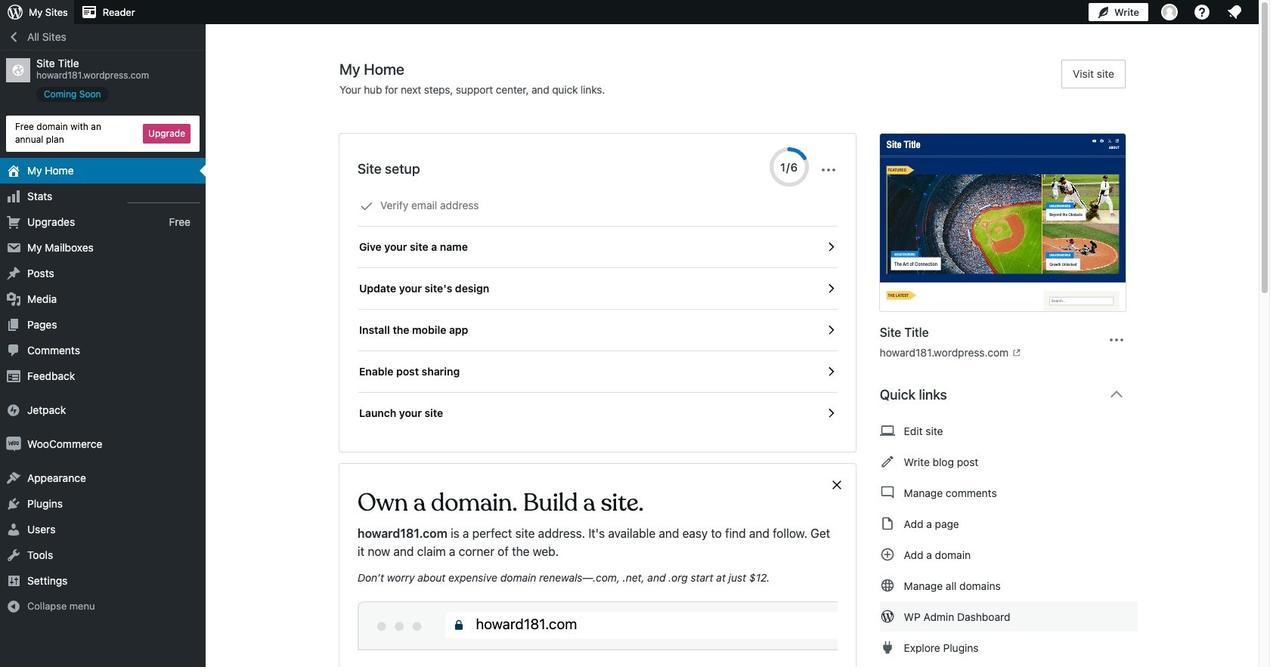 Task type: describe. For each thing, give the bounding box(es) containing it.
1 img image from the top
[[6, 403, 21, 418]]

4 task enabled image from the top
[[824, 407, 838, 420]]

launchpad checklist element
[[358, 185, 838, 434]]

dismiss domain name promotion image
[[830, 476, 844, 495]]

highest hourly views 0 image
[[128, 193, 200, 203]]

insert_drive_file image
[[880, 515, 895, 533]]

mode_comment image
[[880, 484, 895, 502]]

my profile image
[[1162, 4, 1178, 20]]

dismiss settings image
[[819, 161, 838, 179]]



Task type: locate. For each thing, give the bounding box(es) containing it.
task enabled image
[[824, 240, 838, 254], [824, 324, 838, 337], [824, 365, 838, 379], [824, 407, 838, 420]]

progress bar
[[770, 147, 809, 187]]

help image
[[1193, 3, 1211, 21]]

1 vertical spatial img image
[[6, 437, 21, 452]]

img image
[[6, 403, 21, 418], [6, 437, 21, 452]]

laptop image
[[880, 422, 895, 440]]

manage your notifications image
[[1226, 3, 1244, 21]]

edit image
[[880, 453, 895, 471]]

main content
[[340, 60, 1138, 668]]

3 task enabled image from the top
[[824, 365, 838, 379]]

task enabled image
[[824, 282, 838, 296]]

more options for site site title image
[[1108, 331, 1126, 349]]

0 vertical spatial img image
[[6, 403, 21, 418]]

2 task enabled image from the top
[[824, 324, 838, 337]]

2 img image from the top
[[6, 437, 21, 452]]

1 task enabled image from the top
[[824, 240, 838, 254]]



Task type: vqa. For each thing, say whether or not it's contained in the screenshot.
MY PROFILE Image
yes



